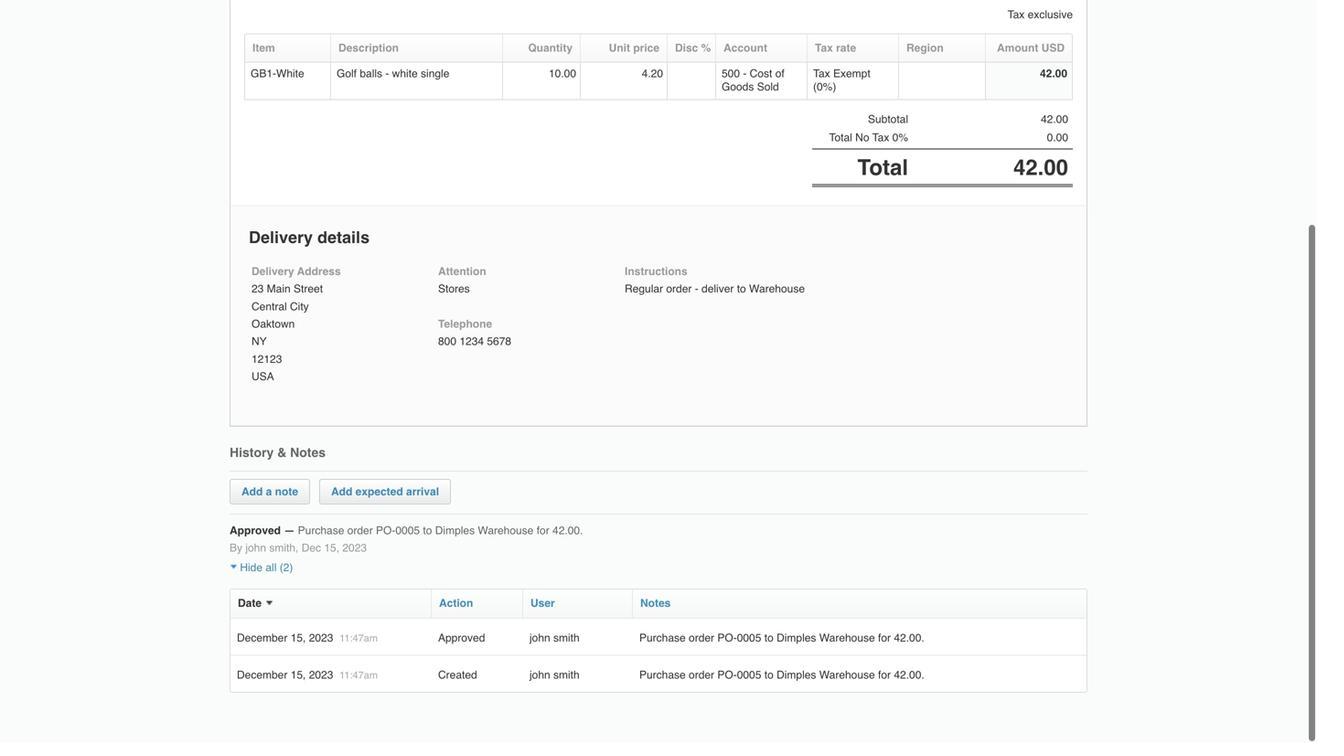 Task type: vqa. For each thing, say whether or not it's contained in the screenshot.
4 to the left
no



Task type: locate. For each thing, give the bounding box(es) containing it.
add left a
[[242, 487, 263, 499]]

tax exempt (0%)
[[813, 68, 871, 94]]

1 horizontal spatial approved
[[438, 633, 485, 646]]

23
[[252, 284, 264, 297]]

2 purchase order po-0005 to dimples warehouse for 42.00. from the top
[[640, 670, 925, 683]]

2 december from the top
[[237, 670, 288, 683]]

delivery for delivery details
[[249, 229, 313, 248]]

to
[[737, 284, 746, 297], [423, 525, 432, 538], [765, 633, 774, 646], [765, 670, 774, 683]]

telephone
[[438, 319, 492, 332]]

total
[[829, 132, 853, 145], [858, 156, 909, 181]]

1 vertical spatial for
[[878, 633, 891, 646]]

42.00 down 0.00
[[1014, 156, 1069, 181]]

tax for tax exempt (0%)
[[813, 68, 830, 81]]

15,
[[324, 543, 340, 556], [291, 633, 306, 646], [291, 670, 306, 683]]

2023 inside approved — purchase order po-0005 to dimples warehouse for 42.00. by john smith, dec 15, 2023
[[343, 543, 367, 556]]

1 purchase order po-0005 to dimples warehouse for 42.00. from the top
[[640, 633, 925, 646]]

usd
[[1042, 43, 1065, 55]]

%
[[701, 43, 711, 55]]

10.00
[[549, 68, 576, 81]]

delivery for delivery address 23 main street central city oaktown ny 12123 usa
[[252, 266, 294, 279]]

15, for created
[[291, 670, 306, 683]]

john for created
[[530, 670, 551, 683]]

0 vertical spatial purchase order po-0005 to dimples warehouse for 42.00.
[[640, 633, 925, 646]]

0%
[[893, 132, 909, 145]]

42.00. for approved
[[894, 633, 925, 646]]

1 december from the top
[[237, 633, 288, 646]]

- right 500 at the top right of page
[[743, 68, 747, 81]]

approved up by
[[230, 525, 281, 538]]

1 vertical spatial december 15, 2023 11:47am
[[237, 670, 378, 683]]

approved — purchase order po-0005 to dimples warehouse for 42.00. by john smith, dec 15, 2023
[[230, 525, 583, 556]]

2 add from the left
[[331, 487, 353, 499]]

regular
[[625, 284, 663, 297]]

1 vertical spatial po-
[[718, 633, 737, 646]]

expected
[[356, 487, 403, 499]]

warehouse inside approved — purchase order po-0005 to dimples warehouse for 42.00. by john smith, dec 15, 2023
[[478, 525, 534, 538]]

smith for created
[[554, 670, 580, 683]]

12123
[[252, 354, 282, 367]]

1 john smith from the top
[[530, 633, 580, 646]]

smith for approved
[[554, 633, 580, 646]]

exclusive
[[1028, 9, 1073, 22]]

0 vertical spatial 42.00.
[[553, 525, 583, 538]]

1 vertical spatial john
[[530, 633, 551, 646]]

1 vertical spatial 15,
[[291, 633, 306, 646]]

po- inside approved — purchase order po-0005 to dimples warehouse for 42.00. by john smith, dec 15, 2023
[[376, 525, 396, 538]]

42.00 down usd
[[1040, 68, 1068, 81]]

0 vertical spatial 11:47am
[[340, 634, 378, 646]]

11:47am
[[340, 634, 378, 646], [340, 671, 378, 683]]

december 15, 2023 11:47am
[[237, 633, 378, 646], [237, 670, 378, 683]]

action
[[439, 599, 473, 611]]

1 vertical spatial approved
[[438, 633, 485, 646]]

created
[[438, 670, 477, 683]]

tax up amount
[[1008, 9, 1025, 22]]

2 vertical spatial 2023
[[309, 670, 333, 683]]

0 vertical spatial notes
[[290, 446, 326, 461]]

delivery inside delivery address 23 main street central city oaktown ny 12123 usa
[[252, 266, 294, 279]]

for
[[537, 525, 550, 538], [878, 633, 891, 646], [878, 670, 891, 683]]

1 vertical spatial 11:47am
[[340, 671, 378, 683]]

0 vertical spatial smith
[[554, 633, 580, 646]]

0 vertical spatial 2023
[[343, 543, 367, 556]]

0 vertical spatial for
[[537, 525, 550, 538]]

by
[[230, 543, 242, 556]]

goods
[[722, 81, 754, 94]]

1 vertical spatial delivery
[[252, 266, 294, 279]]

2 vertical spatial 15,
[[291, 670, 306, 683]]

1 vertical spatial 2023
[[309, 633, 333, 646]]

john inside approved — purchase order po-0005 to dimples warehouse for 42.00. by john smith, dec 15, 2023
[[246, 543, 266, 556]]

account
[[724, 43, 768, 55]]

tax exclusive
[[1008, 9, 1073, 22]]

1 vertical spatial total
[[858, 156, 909, 181]]

purchase
[[298, 525, 344, 538], [640, 633, 686, 646], [640, 670, 686, 683]]

1 vertical spatial purchase
[[640, 633, 686, 646]]

2 vertical spatial 0005
[[737, 670, 762, 683]]

add left expected
[[331, 487, 353, 499]]

add a note
[[242, 487, 298, 499]]

for inside approved — purchase order po-0005 to dimples warehouse for 42.00. by john smith, dec 15, 2023
[[537, 525, 550, 538]]

warehouse inside instructions regular order - deliver to warehouse
[[749, 284, 805, 297]]

disc %
[[675, 43, 711, 55]]

1 vertical spatial notes
[[640, 599, 671, 611]]

0 vertical spatial december
[[237, 633, 288, 646]]

street
[[294, 284, 323, 297]]

1 december 15, 2023 11:47am from the top
[[237, 633, 378, 646]]

for for approved
[[878, 633, 891, 646]]

tax right no
[[873, 132, 890, 145]]

tax for tax rate
[[815, 43, 833, 55]]

1 vertical spatial john smith
[[530, 670, 580, 683]]

tax rate
[[815, 43, 857, 55]]

0 vertical spatial december 15, 2023 11:47am
[[237, 633, 378, 646]]

1 horizontal spatial -
[[695, 284, 699, 297]]

2 horizontal spatial -
[[743, 68, 747, 81]]

delivery up address
[[249, 229, 313, 248]]

subtotal
[[868, 114, 909, 127]]

item
[[253, 43, 275, 55]]

0 vertical spatial approved
[[230, 525, 281, 538]]

approved down action
[[438, 633, 485, 646]]

0 horizontal spatial approved
[[230, 525, 281, 538]]

2 vertical spatial purchase
[[640, 670, 686, 683]]

- left deliver
[[695, 284, 699, 297]]

0005
[[396, 525, 420, 538], [737, 633, 762, 646], [737, 670, 762, 683]]

0 horizontal spatial notes
[[290, 446, 326, 461]]

gb1-white
[[251, 68, 304, 81]]

john smith
[[530, 633, 580, 646], [530, 670, 580, 683]]

2 11:47am from the top
[[340, 671, 378, 683]]

2 vertical spatial po-
[[718, 670, 737, 683]]

0 vertical spatial john
[[246, 543, 266, 556]]

1 vertical spatial smith
[[554, 670, 580, 683]]

po- for approved
[[718, 633, 737, 646]]

42.00
[[1040, 68, 1068, 81], [1041, 114, 1069, 127], [1014, 156, 1069, 181]]

0 horizontal spatial add
[[242, 487, 263, 499]]

2023 for approved
[[309, 633, 333, 646]]

all
[[266, 563, 277, 576]]

delivery up main
[[252, 266, 294, 279]]

tax up the (0%)
[[813, 68, 830, 81]]

0 vertical spatial po-
[[376, 525, 396, 538]]

tax for tax exclusive
[[1008, 9, 1025, 22]]

approved inside approved — purchase order po-0005 to dimples warehouse for 42.00. by john smith, dec 15, 2023
[[230, 525, 281, 538]]

0 vertical spatial total
[[829, 132, 853, 145]]

single
[[421, 68, 450, 81]]

december
[[237, 633, 288, 646], [237, 670, 288, 683]]

dimples
[[435, 525, 475, 538], [777, 633, 817, 646], [777, 670, 817, 683]]

approved
[[230, 525, 281, 538], [438, 633, 485, 646]]

0 vertical spatial dimples
[[435, 525, 475, 538]]

42.00 up 0.00
[[1041, 114, 1069, 127]]

details
[[318, 229, 370, 248]]

0 vertical spatial delivery
[[249, 229, 313, 248]]

-
[[386, 68, 389, 81], [743, 68, 747, 81], [695, 284, 699, 297]]

42.00 for total
[[1014, 156, 1069, 181]]

2023 for created
[[309, 670, 333, 683]]

po-
[[376, 525, 396, 538], [718, 633, 737, 646], [718, 670, 737, 683]]

golf
[[337, 68, 357, 81]]

800
[[438, 336, 457, 349]]

0005 for approved
[[737, 633, 762, 646]]

2 smith from the top
[[554, 670, 580, 683]]

warehouse
[[749, 284, 805, 297], [478, 525, 534, 538], [820, 633, 875, 646], [820, 670, 875, 683]]

0 vertical spatial 0005
[[396, 525, 420, 538]]

for for created
[[878, 670, 891, 683]]

tax left 'rate'
[[815, 43, 833, 55]]

- inside 500 - cost of goods sold
[[743, 68, 747, 81]]

balls
[[360, 68, 382, 81]]

total down total no tax 0%
[[858, 156, 909, 181]]

instructions regular order - deliver to warehouse
[[625, 266, 805, 297]]

0 vertical spatial purchase
[[298, 525, 344, 538]]

1 vertical spatial 42.00
[[1041, 114, 1069, 127]]

rate
[[836, 43, 857, 55]]

total no tax 0%
[[829, 132, 909, 145]]

1 add from the left
[[242, 487, 263, 499]]

2 vertical spatial 42.00.
[[894, 670, 925, 683]]

2 vertical spatial john
[[530, 670, 551, 683]]

ny
[[252, 336, 267, 349]]

december 15, 2023 11:47am for approved
[[237, 633, 378, 646]]

2 vertical spatial for
[[878, 670, 891, 683]]

2 john smith from the top
[[530, 670, 580, 683]]

purchase for approved
[[640, 633, 686, 646]]

white
[[276, 68, 304, 81]]

dimples for created
[[777, 670, 817, 683]]

1 11:47am from the top
[[340, 634, 378, 646]]

john
[[246, 543, 266, 556], [530, 633, 551, 646], [530, 670, 551, 683]]

2023
[[343, 543, 367, 556], [309, 633, 333, 646], [309, 670, 333, 683]]

1 vertical spatial purchase order po-0005 to dimples warehouse for 42.00.
[[640, 670, 925, 683]]

2 december 15, 2023 11:47am from the top
[[237, 670, 378, 683]]

15, inside approved — purchase order po-0005 to dimples warehouse for 42.00. by john smith, dec 15, 2023
[[324, 543, 340, 556]]

0 vertical spatial john smith
[[530, 633, 580, 646]]

0 vertical spatial 15,
[[324, 543, 340, 556]]

1 vertical spatial december
[[237, 670, 288, 683]]

add
[[242, 487, 263, 499], [331, 487, 353, 499]]

1 horizontal spatial add
[[331, 487, 353, 499]]

total for total
[[858, 156, 909, 181]]

tax inside tax exempt (0%)
[[813, 68, 830, 81]]

1 horizontal spatial total
[[858, 156, 909, 181]]

delivery
[[249, 229, 313, 248], [252, 266, 294, 279]]

total for total no tax 0%
[[829, 132, 853, 145]]

- right balls
[[386, 68, 389, 81]]

42.00. inside approved — purchase order po-0005 to dimples warehouse for 42.00. by john smith, dec 15, 2023
[[553, 525, 583, 538]]

tax
[[1008, 9, 1025, 22], [815, 43, 833, 55], [813, 68, 830, 81], [873, 132, 890, 145]]

total left no
[[829, 132, 853, 145]]

42.00.
[[553, 525, 583, 538], [894, 633, 925, 646], [894, 670, 925, 683]]

1 smith from the top
[[554, 633, 580, 646]]

2 vertical spatial dimples
[[777, 670, 817, 683]]

1 vertical spatial 42.00.
[[894, 633, 925, 646]]

42.00 for subtotal
[[1041, 114, 1069, 127]]

region
[[907, 43, 944, 55]]

1 vertical spatial dimples
[[777, 633, 817, 646]]

1 vertical spatial 0005
[[737, 633, 762, 646]]

2 vertical spatial 42.00
[[1014, 156, 1069, 181]]

0 horizontal spatial total
[[829, 132, 853, 145]]



Task type: describe. For each thing, give the bounding box(es) containing it.
sold
[[757, 81, 779, 94]]

delivery address 23 main street central city oaktown ny 12123 usa
[[252, 266, 341, 384]]

history
[[230, 446, 274, 461]]

golf balls - white single
[[337, 68, 450, 81]]

user
[[531, 599, 555, 611]]

attention
[[438, 266, 486, 279]]

dec
[[302, 543, 321, 556]]

unit
[[609, 43, 630, 55]]

500
[[722, 68, 740, 81]]

add expected arrival button
[[331, 487, 439, 499]]

john for approved
[[530, 633, 551, 646]]

hide all (2)
[[237, 563, 293, 576]]

gb1-
[[251, 68, 276, 81]]

arrival
[[406, 487, 439, 499]]

hide
[[240, 563, 263, 576]]

0005 inside approved — purchase order po-0005 to dimples warehouse for 42.00. by john smith, dec 15, 2023
[[396, 525, 420, 538]]

note
[[275, 487, 298, 499]]

1234
[[460, 336, 484, 349]]

disc
[[675, 43, 698, 55]]

add expected arrival
[[331, 487, 439, 499]]

(2)
[[280, 563, 293, 576]]

city
[[290, 301, 309, 314]]

purchase for created
[[640, 670, 686, 683]]

dimples inside approved — purchase order po-0005 to dimples warehouse for 42.00. by john smith, dec 15, 2023
[[435, 525, 475, 538]]

december 15, 2023 11:47am for created
[[237, 670, 378, 683]]

add for add a note
[[242, 487, 263, 499]]

0 vertical spatial 42.00
[[1040, 68, 1068, 81]]

approved for approved
[[438, 633, 485, 646]]

po- for created
[[718, 670, 737, 683]]

4.20
[[642, 68, 663, 81]]

a
[[266, 487, 272, 499]]

white
[[392, 68, 418, 81]]

unit price
[[609, 43, 660, 55]]

usa
[[252, 372, 274, 384]]

amount usd
[[997, 43, 1065, 55]]

history & notes
[[230, 446, 326, 461]]

address
[[297, 266, 341, 279]]

order inside instructions regular order - deliver to warehouse
[[666, 284, 692, 297]]

john smith for created
[[530, 670, 580, 683]]

1 horizontal spatial notes
[[640, 599, 671, 611]]

(0%)
[[813, 81, 837, 94]]

dimples for approved
[[777, 633, 817, 646]]

0005 for created
[[737, 670, 762, 683]]

of
[[776, 68, 785, 81]]

john smith for approved
[[530, 633, 580, 646]]

order inside approved — purchase order po-0005 to dimples warehouse for 42.00. by john smith, dec 15, 2023
[[347, 525, 373, 538]]

add for add expected arrival
[[331, 487, 353, 499]]

main
[[267, 284, 291, 297]]

quantity
[[528, 43, 573, 55]]

telephone 800 1234 5678
[[438, 319, 512, 349]]

11:47am for created
[[340, 671, 378, 683]]

cost
[[750, 68, 773, 81]]

add a note button
[[242, 487, 298, 499]]

deliver
[[702, 284, 734, 297]]

smith,
[[269, 543, 299, 556]]

purchase order po-0005 to dimples warehouse for 42.00. for created
[[640, 670, 925, 683]]

price
[[633, 43, 660, 55]]

0.00
[[1047, 132, 1069, 145]]

5678
[[487, 336, 512, 349]]

11:47am for approved
[[340, 634, 378, 646]]

instructions
[[625, 266, 688, 279]]

description
[[339, 43, 399, 55]]

no
[[856, 132, 870, 145]]

attention stores
[[438, 266, 486, 297]]

oaktown
[[252, 319, 295, 332]]

&
[[277, 446, 287, 461]]

stores
[[438, 284, 470, 297]]

amount
[[997, 43, 1039, 55]]

december for approved
[[237, 633, 288, 646]]

15, for approved
[[291, 633, 306, 646]]

purchase inside approved — purchase order po-0005 to dimples warehouse for 42.00. by john smith, dec 15, 2023
[[298, 525, 344, 538]]

to inside instructions regular order - deliver to warehouse
[[737, 284, 746, 297]]

42.00. for created
[[894, 670, 925, 683]]

to inside approved — purchase order po-0005 to dimples warehouse for 42.00. by john smith, dec 15, 2023
[[423, 525, 432, 538]]

exempt
[[834, 68, 871, 81]]

500 - cost of goods sold
[[722, 68, 785, 94]]

purchase order po-0005 to dimples warehouse for 42.00. for approved
[[640, 633, 925, 646]]

- inside instructions regular order - deliver to warehouse
[[695, 284, 699, 297]]

central
[[252, 301, 287, 314]]

date
[[238, 599, 262, 611]]

approved for approved — purchase order po-0005 to dimples warehouse for 42.00. by john smith, dec 15, 2023
[[230, 525, 281, 538]]

december for created
[[237, 670, 288, 683]]

delivery details
[[249, 229, 370, 248]]

0 horizontal spatial -
[[386, 68, 389, 81]]

—
[[284, 525, 295, 538]]



